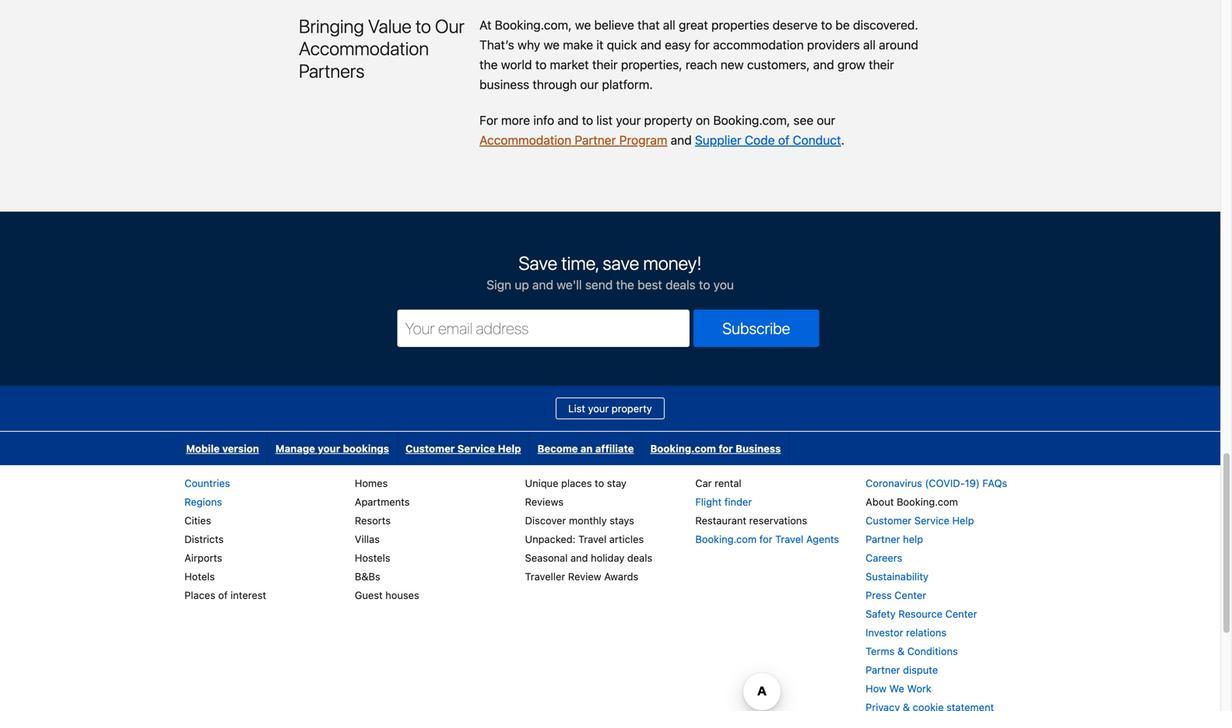 Task type: locate. For each thing, give the bounding box(es) containing it.
travel up seasonal and holiday deals link
[[579, 534, 607, 545]]

stays
[[610, 515, 635, 527]]

our inside 'at booking.com, we believe that all great properties deserve to be discovered. that's why we make it quick and easy for accommodation providers all around the world to market their properties, reach new customers, and grow their business through our platform.'
[[580, 77, 599, 92]]

0 vertical spatial help
[[498, 443, 521, 455]]

mobile
[[186, 443, 220, 455]]

send
[[585, 278, 613, 292]]

help left become
[[498, 443, 521, 455]]

0 horizontal spatial customer service help link
[[398, 432, 529, 466]]

the down save
[[616, 278, 634, 292]]

and up 'accommodation partner program' link
[[558, 113, 579, 128]]

regions
[[185, 496, 222, 508]]

0 vertical spatial customer service help link
[[398, 432, 529, 466]]

subscribe
[[723, 319, 791, 337]]

help down '19)'
[[953, 515, 974, 527]]

0 vertical spatial we
[[575, 17, 591, 32]]

1 horizontal spatial center
[[946, 608, 978, 620]]

1 horizontal spatial all
[[863, 37, 876, 52]]

1 vertical spatial your
[[588, 403, 609, 415]]

up
[[515, 278, 529, 292]]

time,
[[562, 252, 599, 274]]

how
[[866, 683, 887, 695]]

0 horizontal spatial service
[[458, 443, 495, 455]]

partner inside for more info and to list your property on booking.com, see our accommodation partner program and supplier code of conduct .
[[575, 133, 616, 147]]

service inside coronavirus (covid-19) faqs about booking.com customer service help partner help careers sustainability press center safety resource center investor relations terms & conditions partner dispute how we work
[[915, 515, 950, 527]]

1 vertical spatial our
[[817, 113, 836, 128]]

to
[[416, 15, 431, 37], [821, 17, 833, 32], [535, 57, 547, 72], [582, 113, 593, 128], [699, 278, 710, 292], [595, 478, 604, 489]]

customer service help link for partner help
[[866, 515, 974, 527]]

holiday
[[591, 552, 625, 564]]

0 horizontal spatial our
[[580, 77, 599, 92]]

that's
[[480, 37, 514, 52]]

of right code
[[778, 133, 790, 147]]

code
[[745, 133, 775, 147]]

list
[[597, 113, 613, 128]]

customer service help
[[406, 443, 521, 455]]

0 vertical spatial customer
[[406, 443, 455, 455]]

1 vertical spatial help
[[953, 515, 974, 527]]

property up 'affiliate'
[[612, 403, 652, 415]]

help
[[498, 443, 521, 455], [953, 515, 974, 527]]

2 horizontal spatial your
[[616, 113, 641, 128]]

we up make
[[575, 17, 591, 32]]

terms
[[866, 646, 895, 658]]

0 vertical spatial of
[[778, 133, 790, 147]]

0 horizontal spatial center
[[895, 590, 927, 601]]

&
[[898, 646, 905, 658]]

customers,
[[747, 57, 810, 72]]

your right the "list"
[[588, 403, 609, 415]]

0 horizontal spatial of
[[218, 590, 228, 601]]

their down the it
[[592, 57, 618, 72]]

save time, save money! sign up and we'll send the best deals to you
[[487, 252, 734, 292]]

1 vertical spatial center
[[946, 608, 978, 620]]

all right that
[[663, 17, 676, 32]]

1 vertical spatial service
[[915, 515, 950, 527]]

customer inside coronavirus (covid-19) faqs about booking.com customer service help partner help careers sustainability press center safety resource center investor relations terms & conditions partner dispute how we work
[[866, 515, 912, 527]]

1 vertical spatial booking.com,
[[713, 113, 790, 128]]

review
[[568, 571, 602, 583]]

for left business
[[719, 443, 733, 455]]

navigation inside save time, save money! footer
[[178, 432, 790, 466]]

our up conduct
[[817, 113, 836, 128]]

1 horizontal spatial customer service help link
[[866, 515, 974, 527]]

1 horizontal spatial their
[[869, 57, 895, 72]]

and up the traveller review awards link
[[571, 552, 588, 564]]

0 vertical spatial booking.com
[[651, 443, 716, 455]]

0 horizontal spatial your
[[318, 443, 340, 455]]

customer right bookings
[[406, 443, 455, 455]]

1 vertical spatial for
[[719, 443, 733, 455]]

0 vertical spatial deals
[[666, 278, 696, 292]]

0 vertical spatial partner
[[575, 133, 616, 147]]

mobile version link
[[178, 432, 267, 466]]

0 vertical spatial your
[[616, 113, 641, 128]]

travel down reservations
[[776, 534, 804, 545]]

0 horizontal spatial we
[[544, 37, 560, 52]]

booking.com
[[651, 443, 716, 455], [897, 496, 958, 508], [696, 534, 757, 545]]

and
[[641, 37, 662, 52], [813, 57, 835, 72], [558, 113, 579, 128], [671, 133, 692, 147], [533, 278, 554, 292], [571, 552, 588, 564]]

1 horizontal spatial booking.com,
[[713, 113, 790, 128]]

more
[[501, 113, 530, 128]]

property inside for more info and to list your property on booking.com, see our accommodation partner program and supplier code of conduct .
[[644, 113, 693, 128]]

the down that's at the top left
[[480, 57, 498, 72]]

unpacked: travel articles link
[[525, 534, 644, 545]]

to left stay
[[595, 478, 604, 489]]

0 vertical spatial for
[[694, 37, 710, 52]]

2 vertical spatial your
[[318, 443, 340, 455]]

guest houses link
[[355, 590, 419, 601]]

we right why
[[544, 37, 560, 52]]

1 vertical spatial customer
[[866, 515, 912, 527]]

save
[[603, 252, 639, 274]]

your for property
[[588, 403, 609, 415]]

0 horizontal spatial booking.com,
[[495, 17, 572, 32]]

to down why
[[535, 57, 547, 72]]

finder
[[725, 496, 752, 508]]

center up resource
[[895, 590, 927, 601]]

2 vertical spatial booking.com
[[696, 534, 757, 545]]

2 travel from the left
[[776, 534, 804, 545]]

navigation containing mobile version
[[178, 432, 790, 466]]

1 horizontal spatial accommodation
[[480, 133, 572, 147]]

booking.com, inside 'at booking.com, we believe that all great properties deserve to be discovered. that's why we make it quick and easy for accommodation providers all around the world to market their properties, reach new customers, and grow their business through our platform.'
[[495, 17, 572, 32]]

coronavirus (covid-19) faqs about booking.com customer service help partner help careers sustainability press center safety resource center investor relations terms & conditions partner dispute how we work
[[866, 478, 1008, 695]]

to left you
[[699, 278, 710, 292]]

booking.com down restaurant at bottom right
[[696, 534, 757, 545]]

1 vertical spatial the
[[616, 278, 634, 292]]

to left 'be'
[[821, 17, 833, 32]]

1 horizontal spatial for
[[719, 443, 733, 455]]

customer up partner help link at the bottom of page
[[866, 515, 912, 527]]

property
[[644, 113, 693, 128], [612, 403, 652, 415]]

about
[[866, 496, 894, 508]]

0 vertical spatial the
[[480, 57, 498, 72]]

1 horizontal spatial customer
[[866, 515, 912, 527]]

1 horizontal spatial help
[[953, 515, 974, 527]]

1 travel from the left
[[579, 534, 607, 545]]

and inside save time, save money! sign up and we'll send the best deals to you
[[533, 278, 554, 292]]

2 horizontal spatial for
[[760, 534, 773, 545]]

through
[[533, 77, 577, 92]]

0 vertical spatial center
[[895, 590, 927, 601]]

we
[[575, 17, 591, 32], [544, 37, 560, 52]]

booking.com down the coronavirus (covid-19) faqs link
[[897, 496, 958, 508]]

restaurant
[[696, 515, 747, 527]]

agents
[[807, 534, 839, 545]]

reach
[[686, 57, 718, 72]]

0 vertical spatial property
[[644, 113, 693, 128]]

help
[[903, 534, 924, 545]]

1 vertical spatial property
[[612, 403, 652, 415]]

property up program on the right top
[[644, 113, 693, 128]]

homes
[[355, 478, 388, 489]]

1 horizontal spatial we
[[575, 17, 591, 32]]

1 horizontal spatial the
[[616, 278, 634, 292]]

accommodation
[[299, 38, 429, 59], [480, 133, 572, 147]]

booking.com up car
[[651, 443, 716, 455]]

navigation
[[178, 432, 790, 466]]

resorts
[[355, 515, 391, 527]]

for more info and to list your property on booking.com, see our accommodation partner program and supplier code of conduct .
[[480, 113, 845, 147]]

customer service help link
[[398, 432, 529, 466], [866, 515, 974, 527]]

0 horizontal spatial accommodation
[[299, 38, 429, 59]]

airports
[[185, 552, 222, 564]]

1 vertical spatial customer service help link
[[866, 515, 974, 527]]

all
[[663, 17, 676, 32], [863, 37, 876, 52]]

countries
[[185, 478, 230, 489]]

0 horizontal spatial deals
[[627, 552, 653, 564]]

accommodation inside for more info and to list your property on booking.com, see our accommodation partner program and supplier code of conduct .
[[480, 133, 572, 147]]

of right places
[[218, 590, 228, 601]]

2 their from the left
[[869, 57, 895, 72]]

1 vertical spatial booking.com
[[897, 496, 958, 508]]

0 horizontal spatial travel
[[579, 534, 607, 545]]

1 horizontal spatial your
[[588, 403, 609, 415]]

booking.com, up why
[[495, 17, 572, 32]]

deals down the money!
[[666, 278, 696, 292]]

all down discovered.
[[863, 37, 876, 52]]

0 vertical spatial our
[[580, 77, 599, 92]]

booking.com,
[[495, 17, 572, 32], [713, 113, 790, 128]]

0 vertical spatial all
[[663, 17, 676, 32]]

partner down terms
[[866, 665, 901, 676]]

reservations
[[749, 515, 807, 527]]

to inside for more info and to list your property on booking.com, see our accommodation partner program and supplier code of conduct .
[[582, 113, 593, 128]]

0 vertical spatial service
[[458, 443, 495, 455]]

0 horizontal spatial the
[[480, 57, 498, 72]]

booking.com inside 'navigation'
[[651, 443, 716, 455]]

0 horizontal spatial their
[[592, 57, 618, 72]]

cities
[[185, 515, 211, 527]]

guest
[[355, 590, 383, 601]]

partner down list
[[575, 133, 616, 147]]

save time, save money! footer
[[0, 211, 1221, 712]]

an
[[581, 443, 593, 455]]

conditions
[[908, 646, 958, 658]]

save
[[519, 252, 558, 274]]

to left our
[[416, 15, 431, 37]]

our
[[580, 77, 599, 92], [817, 113, 836, 128]]

1 horizontal spatial deals
[[666, 278, 696, 292]]

1 horizontal spatial of
[[778, 133, 790, 147]]

list your property
[[569, 403, 652, 415]]

hostels
[[355, 552, 390, 564]]

their down around
[[869, 57, 895, 72]]

to left list
[[582, 113, 593, 128]]

booking.com inside coronavirus (covid-19) faqs about booking.com customer service help partner help careers sustainability press center safety resource center investor relations terms & conditions partner dispute how we work
[[897, 496, 958, 508]]

your right list
[[616, 113, 641, 128]]

cities link
[[185, 515, 211, 527]]

for up reach
[[694, 37, 710, 52]]

our down market
[[580, 77, 599, 92]]

accommodation down value
[[299, 38, 429, 59]]

1 vertical spatial deals
[[627, 552, 653, 564]]

careers
[[866, 552, 903, 564]]

1 vertical spatial of
[[218, 590, 228, 601]]

hotels
[[185, 571, 215, 583]]

your right manage
[[318, 443, 340, 455]]

deals down articles
[[627, 552, 653, 564]]

and inside 'unique places to stay reviews discover monthly stays unpacked: travel articles seasonal and holiday deals traveller review awards'
[[571, 552, 588, 564]]

market
[[550, 57, 589, 72]]

bringing value to our accommodation partners
[[299, 15, 465, 82]]

partner up careers
[[866, 534, 901, 545]]

2 vertical spatial for
[[760, 534, 773, 545]]

Your email address email field
[[397, 310, 690, 347]]

deals
[[666, 278, 696, 292], [627, 552, 653, 564]]

1 vertical spatial we
[[544, 37, 560, 52]]

0 vertical spatial accommodation
[[299, 38, 429, 59]]

0 horizontal spatial help
[[498, 443, 521, 455]]

1 horizontal spatial our
[[817, 113, 836, 128]]

booking.com inside car rental flight finder restaurant reservations booking.com for travel agents
[[696, 534, 757, 545]]

seasonal
[[525, 552, 568, 564]]

make
[[563, 37, 593, 52]]

accommodation down more
[[480, 133, 572, 147]]

car
[[696, 478, 712, 489]]

0 horizontal spatial for
[[694, 37, 710, 52]]

booking.com, up code
[[713, 113, 790, 128]]

1 vertical spatial accommodation
[[480, 133, 572, 147]]

and right up
[[533, 278, 554, 292]]

of inside for more info and to list your property on booking.com, see our accommodation partner program and supplier code of conduct .
[[778, 133, 790, 147]]

1 horizontal spatial travel
[[776, 534, 804, 545]]

conduct
[[793, 133, 841, 147]]

0 vertical spatial booking.com,
[[495, 17, 572, 32]]

flight
[[696, 496, 722, 508]]

for down reservations
[[760, 534, 773, 545]]

1 horizontal spatial service
[[915, 515, 950, 527]]

center up "relations"
[[946, 608, 978, 620]]

seasonal and holiday deals link
[[525, 552, 653, 564]]

your inside list your property link
[[588, 403, 609, 415]]

regions link
[[185, 496, 222, 508]]

1 vertical spatial all
[[863, 37, 876, 52]]

your inside 'manage your bookings' link
[[318, 443, 340, 455]]



Task type: vqa. For each thing, say whether or not it's contained in the screenshot.
Flight finder link
yes



Task type: describe. For each thing, give the bounding box(es) containing it.
of inside countries regions cities districts airports hotels places of interest
[[218, 590, 228, 601]]

the inside 'at booking.com, we believe that all great properties deserve to be discovered. that's why we make it quick and easy for accommodation providers all around the world to market their properties, reach new customers, and grow their business through our platform.'
[[480, 57, 498, 72]]

places
[[561, 478, 592, 489]]

the inside save time, save money! sign up and we'll send the best deals to you
[[616, 278, 634, 292]]

program
[[619, 133, 668, 147]]

districts
[[185, 534, 224, 545]]

relations
[[906, 627, 947, 639]]

supplier code of conduct link
[[695, 133, 841, 147]]

we'll
[[557, 278, 582, 292]]

become an affiliate link
[[530, 432, 642, 466]]

properties
[[712, 17, 770, 32]]

platform.
[[602, 77, 653, 92]]

flight finder link
[[696, 496, 752, 508]]

1 their from the left
[[592, 57, 618, 72]]

property inside save time, save money! footer
[[612, 403, 652, 415]]

countries regions cities districts airports hotels places of interest
[[185, 478, 266, 601]]

interest
[[231, 590, 266, 601]]

safety
[[866, 608, 896, 620]]

supplier
[[695, 133, 742, 147]]

to inside save time, save money! sign up and we'll send the best deals to you
[[699, 278, 710, 292]]

investor relations link
[[866, 627, 947, 639]]

travel inside car rental flight finder restaurant reservations booking.com for travel agents
[[776, 534, 804, 545]]

safety resource center link
[[866, 608, 978, 620]]

for
[[480, 113, 498, 128]]

discovered.
[[853, 17, 919, 32]]

b&bs link
[[355, 571, 380, 583]]

unique places to stay link
[[525, 478, 627, 489]]

providers
[[807, 37, 860, 52]]

help inside "link"
[[498, 443, 521, 455]]

0 horizontal spatial all
[[663, 17, 676, 32]]

booking.com, inside for more info and to list your property on booking.com, see our accommodation partner program and supplier code of conduct .
[[713, 113, 790, 128]]

work
[[907, 683, 932, 695]]

your inside for more info and to list your property on booking.com, see our accommodation partner program and supplier code of conduct .
[[616, 113, 641, 128]]

money!
[[643, 252, 702, 274]]

and left supplier
[[671, 133, 692, 147]]

deals inside save time, save money! sign up and we'll send the best deals to you
[[666, 278, 696, 292]]

partner help link
[[866, 534, 924, 545]]

world
[[501, 57, 532, 72]]

it
[[597, 37, 604, 52]]

version
[[222, 443, 259, 455]]

partner dispute link
[[866, 665, 938, 676]]

great
[[679, 17, 708, 32]]

our inside for more info and to list your property on booking.com, see our accommodation partner program and supplier code of conduct .
[[817, 113, 836, 128]]

stay
[[607, 478, 627, 489]]

your for bookings
[[318, 443, 340, 455]]

articles
[[610, 534, 644, 545]]

places
[[185, 590, 215, 601]]

villas
[[355, 534, 380, 545]]

coronavirus
[[866, 478, 923, 489]]

deals inside 'unique places to stay reviews discover monthly stays unpacked: travel articles seasonal and holiday deals traveller review awards'
[[627, 552, 653, 564]]

become an affiliate
[[538, 443, 634, 455]]

to inside bringing value to our accommodation partners
[[416, 15, 431, 37]]

b&bs
[[355, 571, 380, 583]]

careers link
[[866, 552, 903, 564]]

accommodation inside bringing value to our accommodation partners
[[299, 38, 429, 59]]

0 horizontal spatial customer
[[406, 443, 455, 455]]

traveller
[[525, 571, 565, 583]]

and down providers
[[813, 57, 835, 72]]

investor
[[866, 627, 904, 639]]

monthly
[[569, 515, 607, 527]]

apartments link
[[355, 496, 410, 508]]

booking.com for travel agents link
[[696, 534, 839, 545]]

to inside 'unique places to stay reviews discover monthly stays unpacked: travel articles seasonal and holiday deals traveller review awards'
[[595, 478, 604, 489]]

around
[[879, 37, 919, 52]]

help inside coronavirus (covid-19) faqs about booking.com customer service help partner help careers sustainability press center safety resource center investor relations terms & conditions partner dispute how we work
[[953, 515, 974, 527]]

for inside 'at booking.com, we believe that all great properties deserve to be discovered. that's why we make it quick and easy for accommodation providers all around the world to market their properties, reach new customers, and grow their business through our platform.'
[[694, 37, 710, 52]]

manage your bookings
[[276, 443, 389, 455]]

travel inside 'unique places to stay reviews discover monthly stays unpacked: travel articles seasonal and holiday deals traveller review awards'
[[579, 534, 607, 545]]

manage
[[276, 443, 315, 455]]

we
[[890, 683, 905, 695]]

houses
[[386, 590, 419, 601]]

1 vertical spatial partner
[[866, 534, 901, 545]]

resource
[[899, 608, 943, 620]]

sustainability
[[866, 571, 929, 583]]

for inside car rental flight finder restaurant reservations booking.com for travel agents
[[760, 534, 773, 545]]

properties,
[[621, 57, 683, 72]]

service inside "link"
[[458, 443, 495, 455]]

restaurant reservations link
[[696, 515, 807, 527]]

bringing
[[299, 15, 364, 37]]

2 vertical spatial partner
[[866, 665, 901, 676]]

dispute
[[903, 665, 938, 676]]

unpacked:
[[525, 534, 576, 545]]

booking.com for business
[[651, 443, 781, 455]]

business
[[736, 443, 781, 455]]

info
[[534, 113, 555, 128]]

at booking.com, we believe that all great properties deserve to be discovered. that's why we make it quick and easy for accommodation providers all around the world to market their properties, reach new customers, and grow their business through our platform.
[[480, 17, 919, 92]]

partners
[[299, 60, 365, 82]]

that
[[638, 17, 660, 32]]

on
[[696, 113, 710, 128]]

accommodation partner program link
[[480, 133, 668, 147]]

sustainability link
[[866, 571, 929, 583]]

manage your bookings link
[[268, 432, 397, 466]]

hotels link
[[185, 571, 215, 583]]

new
[[721, 57, 744, 72]]

reviews link
[[525, 496, 564, 508]]

you
[[714, 278, 734, 292]]

airports link
[[185, 552, 222, 564]]

customer service help link for become an affiliate
[[398, 432, 529, 466]]

discover
[[525, 515, 566, 527]]

affiliate
[[595, 443, 634, 455]]

believe
[[595, 17, 634, 32]]

why
[[518, 37, 540, 52]]

and up properties,
[[641, 37, 662, 52]]

hostels link
[[355, 552, 390, 564]]

rental
[[715, 478, 742, 489]]

resorts link
[[355, 515, 391, 527]]



